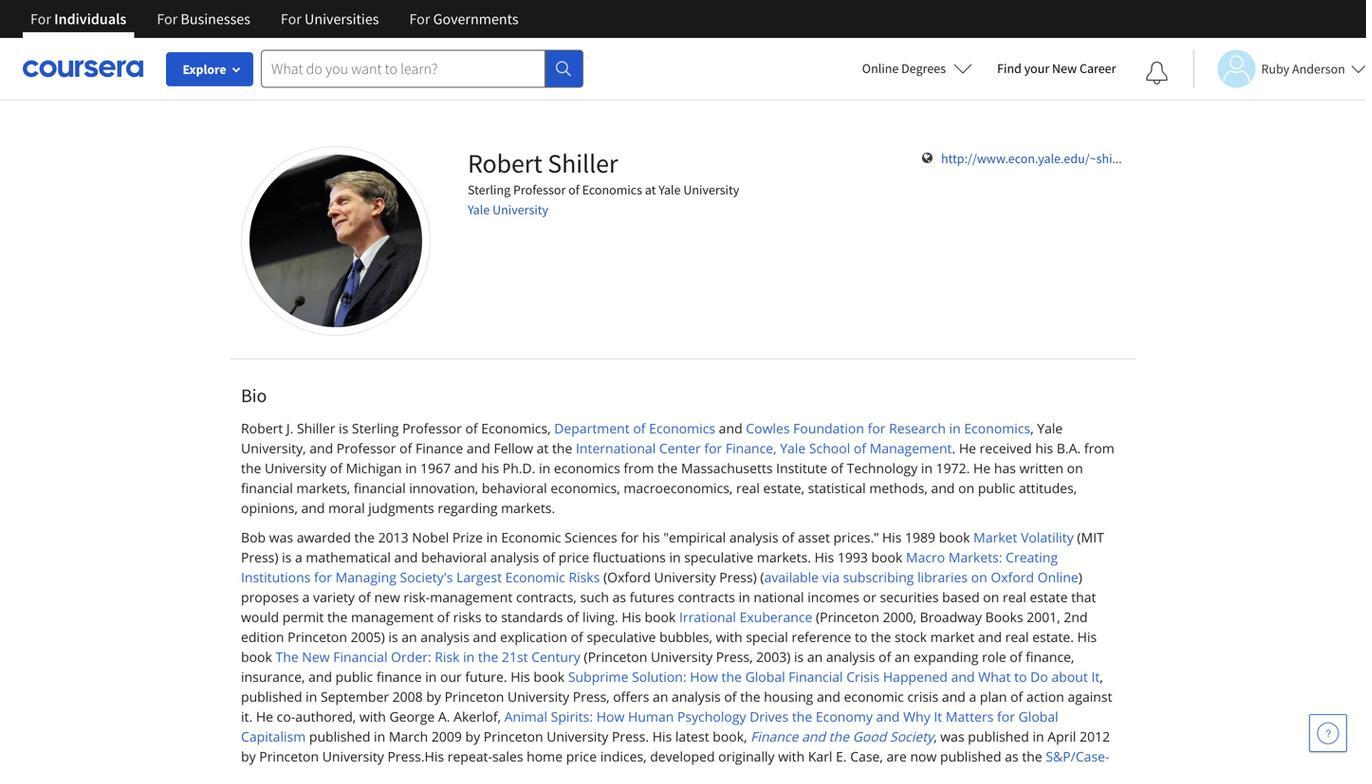 Task type: describe. For each thing, give the bounding box(es) containing it.
economic
[[844, 688, 904, 706]]

explore button
[[166, 52, 253, 86]]

and inside '(princeton university press, 2003) is an analysis of an expanding role of finance, insurance, and public finance in our future. his book'
[[309, 668, 332, 686]]

his inside (princeton 2000, broadway books 2001, 2nd edition princeton 2005) is an analysis and explication of speculative bubbles, with special reference to the stock market and real estate. his book
[[1078, 628, 1097, 646]]

his inside (mit press) is a mathematical and behavioral analysis of price fluctuations in speculative markets. his 1993 book
[[815, 549, 834, 567]]

press, inside '(princeton university press, 2003) is an analysis of an expanding role of finance, insurance, and public finance in our future. his book'
[[716, 648, 753, 666]]

0 horizontal spatial financial
[[333, 648, 388, 666]]

1 vertical spatial shiller
[[297, 420, 335, 438]]

the inside , yale university, and professor of finance and fellow at the
[[552, 439, 573, 457]]

as inside ) proposes a variety of new risk-management contracts, such as futures contracts in national incomes or securities based on real estate that would permit the management of risks to standards of living. his book
[[613, 588, 627, 607]]

authored,
[[295, 708, 356, 726]]

, for , yale university, and professor of finance and fellow at the
[[1031, 420, 1034, 438]]

future.
[[465, 668, 507, 686]]

libraries
[[918, 569, 968, 587]]

march
[[389, 728, 428, 746]]

animal spirits: how human psychology drives the economy and why it matters for global capitalism
[[241, 708, 1059, 746]]

book up markets:
[[939, 529, 971, 547]]

book inside '(princeton university press, 2003) is an analysis of an expanding role of finance, insurance, and public finance in our future. his book'
[[534, 668, 565, 686]]

finance,
[[1026, 648, 1075, 666]]

risk
[[435, 648, 460, 666]]

1 horizontal spatial economics
[[649, 420, 716, 438]]

a inside (mit press) is a mathematical and behavioral analysis of price fluctuations in speculative markets. his 1993 book
[[295, 549, 303, 567]]

0 vertical spatial he
[[959, 439, 977, 457]]

What do you want to learn? text field
[[261, 50, 546, 88]]

2 vertical spatial to
[[1015, 668, 1027, 686]]

(oxford
[[604, 569, 651, 587]]

in left 1967
[[406, 459, 417, 477]]

offers
[[613, 688, 650, 706]]

estate.
[[1033, 628, 1074, 646]]

was for bob
[[269, 529, 293, 547]]

and up markets, on the left bottom
[[310, 439, 333, 457]]

as inside , was published in april 2012 by princeton university press.his repeat-sales home price indices, developed originally with karl e. case, are now published as the
[[1005, 748, 1019, 766]]

economics,
[[481, 420, 551, 438]]

his down the human
[[653, 728, 672, 746]]

in inside , was published in april 2012 by princeton university press.his repeat-sales home price indices, developed originally with karl e. case, are now published as the
[[1033, 728, 1045, 746]]

2nd
[[1064, 608, 1088, 626]]

for for governments
[[410, 9, 430, 28]]

new
[[374, 588, 400, 607]]

in down 'management'
[[922, 459, 933, 477]]

(princeton for university
[[584, 648, 648, 666]]

, for , published in september 2008 by princeton university press, offers an analysis of the housing and economic crisis and a plan of action against it. he co-authored, with george a. akerlof,
[[1100, 668, 1104, 686]]

the up the e.
[[829, 728, 850, 746]]

university inside , was published in april 2012 by princeton university press.his repeat-sales home price indices, developed originally with karl e. case, are now published as the
[[322, 748, 384, 766]]

in left 'march'
[[374, 728, 386, 746]]

department of economics link
[[555, 420, 716, 438]]

and inside (mit press) is a mathematical and behavioral analysis of price fluctuations in speculative markets. his 1993 book
[[394, 549, 418, 567]]

economic for in
[[501, 529, 561, 547]]

edition
[[241, 628, 284, 646]]

real inside . he received his b.a. from the university of michigan in 1967 and his ph.d. in economics from the massachusetts institute of technology in 1972. he has written on financial markets, financial innovation, behavioral economics, macroeconomics, real estate, statistical methods, and on public attitudes, opinions, and moral judgments regarding markets.
[[737, 479, 760, 497]]

risk-
[[404, 588, 430, 607]]

on down markets:
[[972, 569, 988, 587]]

1 vertical spatial new
[[302, 648, 330, 666]]

book inside (mit press) is a mathematical and behavioral analysis of price fluctuations in speculative markets. his 1993 book
[[872, 549, 903, 567]]

about
[[1052, 668, 1089, 686]]

on down 1972.
[[959, 479, 975, 497]]

an inside ', published in september 2008 by princeton university press, offers an analysis of the housing and economic crisis and a plan of action against it. he co-authored, with george a. akerlof,'
[[653, 688, 669, 706]]

show notifications image
[[1146, 62, 1169, 84]]

businesses
[[181, 9, 251, 28]]

the inside (princeton 2000, broadway books 2001, 2nd edition princeton 2005) is an analysis and explication of speculative bubbles, with special reference to the stock market and real estate. his book
[[871, 628, 892, 646]]

a.
[[438, 708, 450, 726]]

1 vertical spatial by
[[466, 728, 480, 746]]

banner navigation
[[15, 0, 534, 38]]

your
[[1025, 60, 1050, 77]]

drives
[[750, 708, 789, 726]]

analysis inside '(princeton university press, 2003) is an analysis of an expanding role of finance, insurance, and public finance in our future. his book'
[[827, 648, 876, 666]]

0 vertical spatial it
[[1092, 668, 1100, 686]]

, published in september 2008 by princeton university press, offers an analysis of the housing and economic crisis and a plan of action against it. he co-authored, with george a. akerlof,
[[241, 668, 1113, 726]]

available
[[765, 569, 819, 587]]

irrational exuberance
[[680, 608, 813, 626]]

real inside (princeton 2000, broadway books 2001, 2nd edition princeton 2005) is an analysis and explication of speculative bubbles, with special reference to the stock market and real estate. his book
[[1006, 628, 1029, 646]]

to inside (princeton 2000, broadway books 2001, 2nd edition princeton 2005) is an analysis and explication of speculative bubbles, with special reference to the stock market and real estate. his book
[[855, 628, 868, 646]]

behavioral inside (mit press) is a mathematical and behavioral analysis of price fluctuations in speculative markets. his 1993 book
[[422, 549, 487, 567]]

the
[[276, 648, 299, 666]]

psychology
[[678, 708, 747, 726]]

the up future.
[[478, 648, 499, 666]]

school
[[809, 439, 851, 457]]

2000,
[[883, 608, 917, 626]]

exuberance
[[740, 608, 813, 626]]

estate
[[1030, 588, 1068, 607]]

find your new career link
[[988, 57, 1126, 81]]

how for spirits:
[[597, 708, 625, 726]]

1 vertical spatial his
[[482, 459, 499, 477]]

in inside (mit press) is a mathematical and behavioral analysis of price fluctuations in speculative markets. his 1993 book
[[670, 549, 681, 567]]

(mit
[[1078, 529, 1105, 547]]

creating
[[1006, 549, 1058, 567]]

massachusetts
[[682, 459, 773, 477]]

in inside '(princeton university press, 2003) is an analysis of an expanding role of finance, insurance, and public finance in our future. his book'
[[425, 668, 437, 686]]

futures
[[630, 588, 675, 607]]

speculative inside (mit press) is a mathematical and behavioral analysis of price fluctuations in speculative markets. his 1993 book
[[685, 549, 754, 567]]

variety
[[313, 588, 355, 607]]

the up 'psychology'
[[722, 668, 742, 686]]

markets:
[[949, 549, 1003, 567]]

s&p/case- shiller home price indices
[[241, 748, 1110, 772]]

he for technology
[[974, 459, 991, 477]]

ruby anderson button
[[1194, 50, 1367, 88]]

statistical
[[808, 479, 866, 497]]

s&p/case-
[[1046, 748, 1110, 766]]

21st
[[502, 648, 528, 666]]

1 vertical spatial financial
[[789, 668, 843, 686]]

contracts,
[[516, 588, 577, 607]]

is inside (mit press) is a mathematical and behavioral analysis of price fluctuations in speculative markets. his 1993 book
[[282, 549, 292, 567]]

"empirical
[[664, 529, 726, 547]]

research
[[889, 420, 946, 438]]

shiller for s&p/case-
[[241, 768, 279, 772]]

in right ph.d.
[[539, 459, 551, 477]]

http://www.econ.yale.edu/~shiller/ link
[[942, 150, 1135, 167]]

1 vertical spatial online
[[1038, 569, 1079, 587]]

(mit press) is a mathematical and behavioral analysis of price fluctuations in speculative markets. his 1993 book
[[241, 529, 1105, 567]]

and down markets, on the left bottom
[[301, 499, 325, 517]]

1 horizontal spatial from
[[1085, 439, 1115, 457]]

and down expanding
[[952, 668, 975, 686]]

living.
[[583, 608, 619, 626]]

a inside ) proposes a variety of new risk-management contracts, such as futures contracts in national incomes or securities based on real estate that would permit the management of risks to standards of living. his book
[[302, 588, 310, 607]]

on inside ) proposes a variety of new risk-management contracts, such as futures contracts in national incomes or securities based on real estate that would permit the management of risks to standards of living. his book
[[984, 588, 1000, 607]]

for up 'management'
[[868, 420, 886, 438]]

human
[[628, 708, 674, 726]]

solution:
[[632, 668, 687, 686]]

price inside (mit press) is a mathematical and behavioral analysis of price fluctuations in speculative markets. his 1993 book
[[559, 549, 590, 567]]

that
[[1072, 588, 1097, 607]]

university inside '(princeton university press, 2003) is an analysis of an expanding role of finance, insurance, and public finance in our future. his book'
[[651, 648, 713, 666]]

sales
[[493, 748, 523, 766]]

market
[[931, 628, 975, 646]]

cowles
[[746, 420, 790, 438]]

technology
[[847, 459, 918, 477]]

individuals
[[54, 9, 127, 28]]

university inside . he received his b.a. from the university of michigan in 1967 and his ph.d. in economics from the massachusetts institute of technology in 1972. he has written on financial markets, financial innovation, behavioral economics, macroeconomics, real estate, statistical methods, and on public attitudes, opinions, and moral judgments regarding markets.
[[265, 459, 327, 477]]

available via subscribing libraries on oxford online link
[[765, 569, 1079, 587]]

by inside ', published in september 2008 by princeton university press, offers an analysis of the housing and economic crisis and a plan of action against it. he co-authored, with george a. akerlof,'
[[426, 688, 441, 706]]

animal
[[505, 708, 548, 726]]

is inside (princeton 2000, broadway books 2001, 2nd edition princeton 2005) is an analysis and explication of speculative bubbles, with special reference to the stock market and real estate. his book
[[389, 628, 398, 646]]

matters
[[946, 708, 994, 726]]

real inside ) proposes a variety of new risk-management contracts, such as futures contracts in national incomes or securities based on real estate that would permit the management of risks to standards of living. his book
[[1003, 588, 1027, 607]]

subprime solution: how the global financial crisis happened and what to do about it
[[568, 668, 1100, 686]]

finance,
[[726, 439, 777, 457]]

prize
[[453, 529, 483, 547]]

of inside (princeton 2000, broadway books 2001, 2nd edition princeton 2005) is an analysis and explication of speculative bubbles, with special reference to the stock market and real estate. his book
[[571, 628, 584, 646]]

book,
[[713, 728, 747, 746]]

department
[[555, 420, 630, 438]]

broadway
[[920, 608, 982, 626]]

(princeton university press, 2003) is an analysis of an expanding role of finance, insurance, and public finance in our future. his book
[[241, 648, 1075, 686]]

0 vertical spatial management
[[430, 588, 513, 607]]

. he received his b.a. from the university of michigan in 1967 and his ph.d. in economics from the massachusetts institute of technology in 1972. he has written on financial markets, financial innovation, behavioral economics, macroeconomics, real estate, statistical methods, and on public attitudes, opinions, and moral judgments regarding markets.
[[241, 439, 1115, 517]]

it inside animal spirits: how human psychology drives the economy and why it matters for global capitalism
[[934, 708, 943, 726]]

insurance,
[[241, 668, 305, 686]]

1 vertical spatial press)
[[720, 569, 757, 587]]

public inside . he received his b.a. from the university of michigan in 1967 and his ph.d. in economics from the massachusetts institute of technology in 1972. he has written on financial markets, financial innovation, behavioral economics, macroeconomics, real estate, statistical methods, and on public attitudes, opinions, and moral judgments regarding markets.
[[978, 479, 1016, 497]]

1 horizontal spatial his
[[642, 529, 660, 547]]

princeton inside , was published in april 2012 by princeton university press.his repeat-sales home price indices, developed originally with karl e. case, are now published as the
[[259, 748, 319, 766]]

yale inside , yale university, and professor of finance and fellow at the
[[1038, 420, 1063, 438]]

press.his
[[388, 748, 444, 766]]

sterling inside robert shiller sterling professor of economics at yale university yale university
[[468, 181, 511, 198]]

for up fluctuations
[[621, 529, 639, 547]]

and up innovation,
[[454, 459, 478, 477]]

subprime solution: how the global financial crisis happened and what to do about it link
[[568, 668, 1100, 686]]

book inside ) proposes a variety of new risk-management contracts, such as futures contracts in national incomes or securities based on real estate that would permit the management of risks to standards of living. his book
[[645, 608, 676, 626]]

via
[[823, 569, 840, 587]]

markets. inside (mit press) is a mathematical and behavioral analysis of price fluctuations in speculative markets. his 1993 book
[[757, 549, 812, 567]]

)
[[1079, 569, 1083, 587]]

, for , was published in april 2012 by princeton university press.his repeat-sales home price indices, developed originally with karl e. case, are now published as the
[[934, 728, 937, 746]]

economics
[[554, 459, 621, 477]]

finance and the good society link
[[751, 728, 934, 746]]

for up massachusetts
[[705, 439, 723, 457]]

on down b.a.
[[1067, 459, 1084, 477]]

the up mathematical
[[355, 529, 375, 547]]

online inside popup button
[[863, 60, 899, 77]]

fellow
[[494, 439, 533, 457]]

analysis up (
[[730, 529, 779, 547]]

for for businesses
[[157, 9, 178, 28]]

an down reference
[[808, 648, 823, 666]]

0 horizontal spatial sterling
[[352, 420, 399, 438]]

how for solution:
[[690, 668, 718, 686]]

robert for shiller
[[468, 147, 543, 180]]

bob was awarded the 2013 nobel prize in economic sciences for his "empirical analysis of asset prices." his 1989 book market volatility
[[241, 529, 1074, 547]]

public inside '(princeton university press, 2003) is an analysis of an expanding role of finance, insurance, and public finance in our future. his book'
[[336, 668, 373, 686]]

and up role
[[979, 628, 1002, 646]]

career
[[1080, 60, 1117, 77]]



Task type: vqa. For each thing, say whether or not it's contained in the screenshot.
the (1) at the right top
no



Task type: locate. For each thing, give the bounding box(es) containing it.
global inside animal spirits: how human psychology drives the economy and why it matters for global capitalism
[[1019, 708, 1059, 726]]

attitudes,
[[1019, 479, 1078, 497]]

awarded
[[297, 529, 351, 547]]

0 vertical spatial new
[[1053, 60, 1077, 77]]

0 vertical spatial finance
[[416, 439, 463, 457]]

http://www.econ.yale.edu/~shiller/
[[942, 150, 1135, 167]]

how up published in march 2009 by princeton university press. his latest book, finance and the good society
[[597, 708, 625, 726]]

economics
[[582, 181, 643, 198], [649, 420, 716, 438], [965, 420, 1031, 438]]

1989
[[906, 529, 936, 547]]

speculative down the living.
[[587, 628, 656, 646]]

professor
[[513, 181, 566, 198], [403, 420, 462, 438], [337, 439, 396, 457]]

action
[[1027, 688, 1065, 706]]

robert for j.
[[241, 420, 283, 438]]

price right home
[[566, 748, 597, 766]]

crisis
[[847, 668, 880, 686]]

0 vertical spatial markets.
[[501, 499, 555, 517]]

online left degrees on the right top
[[863, 60, 899, 77]]

2 for from the left
[[157, 9, 178, 28]]

1 horizontal spatial online
[[1038, 569, 1079, 587]]

in inside ) proposes a variety of new risk-management contracts, such as futures contracts in national incomes or securities based on real estate that would permit the management of risks to standards of living. his book
[[739, 588, 751, 607]]

co-
[[277, 708, 295, 726]]

with inside (princeton 2000, broadway books 2001, 2nd edition princeton 2005) is an analysis and explication of speculative bubbles, with special reference to the stock market and real estate. his book
[[716, 628, 743, 646]]

he
[[959, 439, 977, 457], [974, 459, 991, 477], [256, 708, 273, 726]]

and inside animal spirits: how human psychology drives the economy and why it matters for global capitalism
[[877, 708, 900, 726]]

it up against
[[1092, 668, 1100, 686]]

how up 'psychology'
[[690, 668, 718, 686]]

robert inside robert shiller sterling professor of economics at yale university yale university
[[468, 147, 543, 180]]

center
[[660, 439, 701, 457]]

new right the the at left
[[302, 648, 330, 666]]

explore
[[183, 61, 226, 78]]

sterling up michigan
[[352, 420, 399, 438]]

analysis up largest
[[490, 549, 539, 567]]

he left has
[[974, 459, 991, 477]]

1 horizontal spatial robert
[[468, 147, 543, 180]]

1 vertical spatial with
[[360, 708, 386, 726]]

0 vertical spatial press,
[[716, 648, 753, 666]]

0 horizontal spatial professor
[[337, 439, 396, 457]]

price
[[324, 768, 355, 772]]

the down housing
[[792, 708, 813, 726]]

for inside animal spirits: how human psychology drives the economy and why it matters for global capitalism
[[998, 708, 1016, 726]]

0 horizontal spatial it
[[934, 708, 943, 726]]

shiller for robert
[[548, 147, 618, 180]]

for left individuals
[[30, 9, 51, 28]]

management
[[870, 439, 952, 457]]

a inside ', published in september 2008 by princeton university press, offers an analysis of the housing and economic crisis and a plan of action against it. he co-authored, with george a. akerlof,'
[[970, 688, 977, 706]]

governments
[[433, 9, 519, 28]]

management up risks
[[430, 588, 513, 607]]

is up institutions
[[282, 549, 292, 567]]

for governments
[[410, 9, 519, 28]]

university inside ', published in september 2008 by princeton university press, offers an analysis of the housing and economic crisis and a plan of action against it. he co-authored, with george a. akerlof,'
[[508, 688, 570, 706]]

risks
[[453, 608, 482, 626]]

of inside robert shiller sterling professor of economics at yale university yale university
[[569, 181, 580, 198]]

for left universities
[[281, 9, 302, 28]]

the inside animal spirits: how human psychology drives the economy and why it matters for global capitalism
[[792, 708, 813, 726]]

for inside macro markets: creating institutions for managing society's largest economic risks
[[314, 569, 332, 587]]

1 horizontal spatial as
[[1005, 748, 1019, 766]]

sciences
[[565, 529, 618, 547]]

0 horizontal spatial with
[[360, 708, 386, 726]]

1 horizontal spatial public
[[978, 479, 1016, 497]]

sterling up yale university link
[[468, 181, 511, 198]]

, up against
[[1100, 668, 1104, 686]]

his
[[1036, 439, 1054, 457], [482, 459, 499, 477], [642, 529, 660, 547]]

2 horizontal spatial professor
[[513, 181, 566, 198]]

analysis inside (princeton 2000, broadway books 2001, 2nd edition princeton 2005) is an analysis and explication of speculative bubbles, with special reference to the stock market and real estate. his book
[[421, 628, 470, 646]]

developed
[[650, 748, 715, 766]]

0 vertical spatial a
[[295, 549, 303, 567]]

would
[[241, 608, 279, 626]]

0 vertical spatial with
[[716, 628, 743, 646]]

1 horizontal spatial to
[[855, 628, 868, 646]]

innovation,
[[409, 479, 479, 497]]

public
[[978, 479, 1016, 497], [336, 668, 373, 686]]

with inside , was published in april 2012 by princeton university press.his repeat-sales home price indices, developed originally with karl e. case, are now published as the
[[779, 748, 805, 766]]

animal spirits: how human psychology drives the economy and why it matters for global capitalism link
[[241, 708, 1059, 746]]

an down stock
[[895, 648, 911, 666]]

1 horizontal spatial markets.
[[757, 549, 812, 567]]

robert shiller sterling professor of economics at yale university yale university
[[468, 147, 740, 218]]

1 vertical spatial as
[[1005, 748, 1019, 766]]

by inside , was published in april 2012 by princeton university press.his repeat-sales home price indices, developed originally with karl e. case, are now published as the
[[241, 748, 256, 766]]

professor inside robert shiller sterling professor of economics at yale university yale university
[[513, 181, 566, 198]]

princeton up home
[[259, 748, 319, 766]]

for up the variety at the left
[[314, 569, 332, 587]]

professor inside , yale university, and professor of finance and fellow at the
[[337, 439, 396, 457]]

cowles foundation for research in economics link
[[746, 420, 1031, 438]]

0 horizontal spatial how
[[597, 708, 625, 726]]

0 vertical spatial his
[[1036, 439, 1054, 457]]

1 horizontal spatial (princeton
[[816, 608, 880, 626]]

april
[[1048, 728, 1077, 746]]

e.
[[836, 748, 847, 766]]

and down economic
[[877, 708, 900, 726]]

by up a.
[[426, 688, 441, 706]]

and down 2013
[[394, 549, 418, 567]]

analysis up 'psychology'
[[672, 688, 721, 706]]

1 horizontal spatial financial
[[354, 479, 406, 497]]

with down irrational exuberance link
[[716, 628, 743, 646]]

, inside ', published in september 2008 by princeton university press, offers an analysis of the housing and economic crisis and a plan of action against it. he co-authored, with george a. akerlof,'
[[1100, 668, 1104, 686]]

2 horizontal spatial his
[[1036, 439, 1054, 457]]

his down 21st
[[511, 668, 530, 686]]

judgments
[[369, 499, 434, 517]]

nobel
[[412, 529, 449, 547]]

book
[[939, 529, 971, 547], [872, 549, 903, 567], [645, 608, 676, 626], [241, 648, 272, 666], [534, 668, 565, 686]]

1 vertical spatial markets.
[[757, 549, 812, 567]]

securities
[[880, 588, 939, 607]]

3 for from the left
[[281, 9, 302, 28]]

economic left sciences
[[501, 529, 561, 547]]

and down 1972.
[[932, 479, 955, 497]]

professor up yale university link
[[513, 181, 566, 198]]

international
[[576, 439, 656, 457]]

0 vertical spatial speculative
[[685, 549, 754, 567]]

is up michigan
[[339, 420, 349, 438]]

he right .
[[959, 439, 977, 457]]

september
[[321, 688, 389, 706]]

0 horizontal spatial new
[[302, 648, 330, 666]]

1 vertical spatial behavioral
[[422, 549, 487, 567]]

of inside , yale university, and professor of finance and fellow at the
[[400, 439, 412, 457]]

book down edition
[[241, 648, 272, 666]]

, inside , yale university, and professor of finance and fellow at the
[[1031, 420, 1034, 438]]

and up matters
[[942, 688, 966, 706]]

ruby
[[1262, 60, 1290, 77]]

analysis up risk at the left bottom
[[421, 628, 470, 646]]

and up 'finance,'
[[719, 420, 743, 438]]

methods,
[[870, 479, 928, 497]]

) proposes a variety of new risk-management contracts, such as futures contracts in national incomes or securities based on real estate that would permit the management of risks to standards of living. his book
[[241, 569, 1097, 626]]

he for action
[[256, 708, 273, 726]]

to right reference
[[855, 628, 868, 646]]

0 vertical spatial financial
[[333, 648, 388, 666]]

0 horizontal spatial was
[[269, 529, 293, 547]]

press,
[[716, 648, 753, 666], [573, 688, 610, 706]]

to inside ) proposes a variety of new risk-management contracts, such as futures contracts in national incomes or securities based on real estate that would permit the management of risks to standards of living. his book
[[485, 608, 498, 626]]

0 vertical spatial global
[[746, 668, 786, 686]]

his left 1989
[[883, 529, 902, 547]]

against
[[1068, 688, 1113, 706]]

plan
[[980, 688, 1007, 706]]

1 vertical spatial economic
[[506, 569, 566, 587]]

as down plan
[[1005, 748, 1019, 766]]

robert up university,
[[241, 420, 283, 438]]

(
[[761, 569, 765, 587]]

price inside , was published in april 2012 by princeton university press.his repeat-sales home price indices, developed originally with karl e. case, are now published as the
[[566, 748, 597, 766]]

with for explication
[[716, 628, 743, 646]]

0 horizontal spatial press)
[[241, 549, 279, 567]]

economic up contracts,
[[506, 569, 566, 587]]

for for individuals
[[30, 9, 51, 28]]

economic inside macro markets: creating institutions for managing society's largest economic risks
[[506, 569, 566, 587]]

is inside '(princeton university press, 2003) is an analysis of an expanding role of finance, insurance, and public finance in our future. his book'
[[794, 648, 804, 666]]

was right bob
[[269, 529, 293, 547]]

press) down bob
[[241, 549, 279, 567]]

0 horizontal spatial his
[[482, 459, 499, 477]]

markets. up available
[[757, 549, 812, 567]]

of inside (mit press) is a mathematical and behavioral analysis of price fluctuations in speculative markets. his 1993 book
[[543, 549, 555, 567]]

analysis inside (mit press) is a mathematical and behavioral analysis of price fluctuations in speculative markets. his 1993 book
[[490, 549, 539, 567]]

was inside , was published in april 2012 by princeton university press.his repeat-sales home price indices, developed originally with karl e. case, are now published as the
[[941, 728, 965, 746]]

find
[[998, 60, 1022, 77]]

analysis up crisis
[[827, 648, 876, 666]]

1 vertical spatial robert
[[241, 420, 283, 438]]

2003)
[[757, 648, 791, 666]]

society
[[890, 728, 934, 746]]

in right risk at the left bottom
[[463, 648, 475, 666]]

2 horizontal spatial economics
[[965, 420, 1031, 438]]

(princeton for 2000,
[[816, 608, 880, 626]]

0 vertical spatial ,
[[1031, 420, 1034, 438]]

speculative down '"empirical'
[[685, 549, 754, 567]]

0 horizontal spatial by
[[241, 748, 256, 766]]

what
[[979, 668, 1011, 686]]

press) inside (mit press) is a mathematical and behavioral analysis of price fluctuations in speculative markets. his 1993 book
[[241, 549, 279, 567]]

on up books
[[984, 588, 1000, 607]]

1 vertical spatial at
[[537, 439, 549, 457]]

his inside ) proposes a variety of new risk-management contracts, such as futures contracts in national incomes or securities based on real estate that would permit the management of risks to standards of living. his book
[[622, 608, 641, 626]]

global down 2003)
[[746, 668, 786, 686]]

with inside ', published in september 2008 by princeton university press, offers an analysis of the housing and economic crisis and a plan of action against it. he co-authored, with george a. akerlof,'
[[360, 708, 386, 726]]

0 vertical spatial how
[[690, 668, 718, 686]]

press.
[[612, 728, 649, 746]]

by up repeat-
[[466, 728, 480, 746]]

None search field
[[261, 50, 584, 88]]

proposes
[[241, 588, 299, 607]]

help center image
[[1317, 722, 1340, 745]]

the inside ', published in september 2008 by princeton university press, offers an analysis of the housing and economic crisis and a plan of action against it. he co-authored, with george a. akerlof,'
[[741, 688, 761, 706]]

2 vertical spatial with
[[779, 748, 805, 766]]

it right why
[[934, 708, 943, 726]]

real down oxford
[[1003, 588, 1027, 607]]

at inside , yale university, and professor of finance and fellow at the
[[537, 439, 549, 457]]

the inside ) proposes a variety of new risk-management contracts, such as futures contracts in national incomes or securities based on real estate that would permit the management of risks to standards of living. his book
[[327, 608, 348, 626]]

1 vertical spatial how
[[597, 708, 625, 726]]

1 financial from the left
[[241, 479, 293, 497]]

1993
[[838, 549, 868, 567]]

2 vertical spatial his
[[642, 529, 660, 547]]

2 financial from the left
[[354, 479, 406, 497]]

and left 'fellow'
[[467, 439, 491, 457]]

his left ph.d.
[[482, 459, 499, 477]]

published in march 2009 by princeton university press. his latest book, finance and the good society
[[306, 728, 934, 746]]

mathematical
[[306, 549, 391, 567]]

1 horizontal spatial was
[[941, 728, 965, 746]]

how inside animal spirits: how human psychology drives the economy and why it matters for global capitalism
[[597, 708, 625, 726]]

(princeton inside (princeton 2000, broadway books 2001, 2nd edition princeton 2005) is an analysis and explication of speculative bubbles, with special reference to the stock market and real estate. his book
[[816, 608, 880, 626]]

1 horizontal spatial sterling
[[468, 181, 511, 198]]

book down the century
[[534, 668, 565, 686]]

in left april
[[1033, 728, 1045, 746]]

macro
[[906, 549, 946, 567]]

for
[[30, 9, 51, 28], [157, 9, 178, 28], [281, 9, 302, 28], [410, 9, 430, 28]]

profile image
[[241, 146, 431, 336]]

and down subprime solution: how the global financial crisis happened and what to do about it
[[817, 688, 841, 706]]

oxford
[[991, 569, 1035, 587]]

century
[[532, 648, 581, 666]]

0 horizontal spatial shiller
[[241, 768, 279, 772]]

financial up housing
[[789, 668, 843, 686]]

2 horizontal spatial with
[[779, 748, 805, 766]]

global down action
[[1019, 708, 1059, 726]]

the up the drives
[[741, 688, 761, 706]]

0 horizontal spatial finance
[[416, 439, 463, 457]]

0 vertical spatial behavioral
[[482, 479, 547, 497]]

2012
[[1080, 728, 1111, 746]]

and
[[719, 420, 743, 438], [310, 439, 333, 457], [467, 439, 491, 457], [454, 459, 478, 477], [932, 479, 955, 497], [301, 499, 325, 517], [394, 549, 418, 567], [473, 628, 497, 646], [979, 628, 1002, 646], [309, 668, 332, 686], [952, 668, 975, 686], [817, 688, 841, 706], [942, 688, 966, 706], [877, 708, 900, 726], [802, 728, 826, 746]]

1 vertical spatial ,
[[1100, 668, 1104, 686]]

4 for from the left
[[410, 9, 430, 28]]

yale university link
[[468, 201, 549, 218]]

was for ,
[[941, 728, 965, 746]]

robert up yale university link
[[468, 147, 543, 180]]

1 vertical spatial to
[[855, 628, 868, 646]]

finance up 1967
[[416, 439, 463, 457]]

princeton inside ', published in september 2008 by princeton university press, offers an analysis of the housing and economic crisis and a plan of action against it. he co-authored, with george a. akerlof,'
[[445, 688, 504, 706]]

an up order:
[[402, 628, 417, 646]]

1 horizontal spatial finance
[[751, 728, 799, 746]]

has
[[995, 459, 1016, 477]]

markets. inside . he received his b.a. from the university of michigan in 1967 and his ph.d. in economics from the massachusetts institute of technology in 1972. he has written on financial markets, financial innovation, behavioral economics, macroeconomics, real estate, statistical methods, and on public attitudes, opinions, and moral judgments regarding markets.
[[501, 499, 555, 517]]

2 horizontal spatial shiller
[[548, 147, 618, 180]]

the up macroeconomics,
[[658, 459, 678, 477]]

at inside robert shiller sterling professor of economics at yale university yale university
[[645, 181, 656, 198]]

with left karl
[[779, 748, 805, 766]]

behavioral inside . he received his b.a. from the university of michigan in 1967 and his ph.d. in economics from the massachusetts institute of technology in 1972. he has written on financial markets, financial innovation, behavioral economics, macroeconomics, real estate, statistical methods, and on public attitudes, opinions, and moral judgments regarding markets.
[[482, 479, 547, 497]]

coursera image
[[23, 53, 143, 84]]

in inside ', published in september 2008 by princeton university press, offers an analysis of the housing and economic crisis and a plan of action against it. he co-authored, with george a. akerlof,'
[[306, 688, 317, 706]]

1 horizontal spatial shiller
[[297, 420, 335, 438]]

originally
[[719, 748, 775, 766]]

1 horizontal spatial at
[[645, 181, 656, 198]]

analysis inside ', published in september 2008 by princeton university press, offers an analysis of the housing and economic crisis and a plan of action against it. he co-authored, with george a. akerlof,'
[[672, 688, 721, 706]]

finance down the drives
[[751, 728, 799, 746]]

books
[[986, 608, 1024, 626]]

1 horizontal spatial speculative
[[685, 549, 754, 567]]

0 horizontal spatial public
[[336, 668, 373, 686]]

0 vertical spatial (princeton
[[816, 608, 880, 626]]

0 horizontal spatial economics
[[582, 181, 643, 198]]

princeton down permit
[[288, 628, 347, 646]]

and down risks
[[473, 628, 497, 646]]

risks
[[569, 569, 600, 587]]

to left do on the right
[[1015, 668, 1027, 686]]

with
[[716, 628, 743, 646], [360, 708, 386, 726], [779, 748, 805, 766]]

, inside , was published in april 2012 by princeton university press.his repeat-sales home price indices, developed originally with karl e. case, are now published as the
[[934, 728, 937, 746]]

0 vertical spatial press)
[[241, 549, 279, 567]]

his inside '(princeton university press, 2003) is an analysis of an expanding role of finance, insurance, and public finance in our future. his book'
[[511, 668, 530, 686]]

the down university,
[[241, 459, 261, 477]]

1 horizontal spatial press,
[[716, 648, 753, 666]]

largest
[[457, 569, 502, 587]]

such
[[580, 588, 609, 607]]

(princeton inside '(princeton university press, 2003) is an analysis of an expanding role of finance, insurance, and public finance in our future. his book'
[[584, 648, 648, 666]]

robert
[[468, 147, 543, 180], [241, 420, 283, 438]]

0 vertical spatial online
[[863, 60, 899, 77]]

0 vertical spatial to
[[485, 608, 498, 626]]

contracts
[[678, 588, 736, 607]]

for individuals
[[30, 9, 127, 28]]

0 vertical spatial robert
[[468, 147, 543, 180]]

it.
[[241, 708, 253, 726]]

2 vertical spatial by
[[241, 748, 256, 766]]

1 vertical spatial (princeton
[[584, 648, 648, 666]]

indices
[[358, 768, 402, 772]]

the up economics
[[552, 439, 573, 457]]

professor up 1967
[[403, 420, 462, 438]]

1 vertical spatial a
[[302, 588, 310, 607]]

shiller down capitalism
[[241, 768, 279, 772]]

the inside , was published in april 2012 by princeton university press.his repeat-sales home price indices, developed originally with karl e. case, are now published as the
[[1023, 748, 1043, 766]]

for left businesses
[[157, 9, 178, 28]]

in up the authored, on the left
[[306, 688, 317, 706]]

professor up michigan
[[337, 439, 396, 457]]

1 vertical spatial real
[[1003, 588, 1027, 607]]

1 vertical spatial global
[[1019, 708, 1059, 726]]

economic for largest
[[506, 569, 566, 587]]

1 vertical spatial professor
[[403, 420, 462, 438]]

published
[[241, 688, 302, 706], [309, 728, 371, 746], [968, 728, 1030, 746], [941, 748, 1002, 766]]

0 vertical spatial sterling
[[468, 181, 511, 198]]

sterling
[[468, 181, 511, 198], [352, 420, 399, 438]]

in left our
[[425, 668, 437, 686]]

princeton inside (princeton 2000, broadway books 2001, 2nd edition princeton 2005) is an analysis and explication of speculative bubbles, with special reference to the stock market and real estate. his book
[[288, 628, 347, 646]]

with for price
[[779, 748, 805, 766]]

behavioral down the prize
[[422, 549, 487, 567]]

1 horizontal spatial financial
[[789, 668, 843, 686]]

written
[[1020, 459, 1064, 477]]

management down "new"
[[351, 608, 434, 626]]

0 horizontal spatial ,
[[934, 728, 937, 746]]

price
[[559, 549, 590, 567], [566, 748, 597, 766]]

1 vertical spatial speculative
[[587, 628, 656, 646]]

and up karl
[[802, 728, 826, 746]]

2 vertical spatial ,
[[934, 728, 937, 746]]

0 horizontal spatial global
[[746, 668, 786, 686]]

the
[[552, 439, 573, 457], [241, 459, 261, 477], [658, 459, 678, 477], [355, 529, 375, 547], [327, 608, 348, 626], [871, 628, 892, 646], [478, 648, 499, 666], [722, 668, 742, 686], [741, 688, 761, 706], [792, 708, 813, 726], [829, 728, 850, 746], [1023, 748, 1043, 766]]

0 vertical spatial at
[[645, 181, 656, 198]]

2 vertical spatial a
[[970, 688, 977, 706]]

, was published in april 2012 by princeton university press.his repeat-sales home price indices, developed originally with karl e. case, are now published as the
[[241, 728, 1111, 766]]

irrational
[[680, 608, 737, 626]]

1 for from the left
[[30, 9, 51, 28]]

do
[[1031, 668, 1049, 686]]

an inside (princeton 2000, broadway books 2001, 2nd edition princeton 2005) is an analysis and explication of speculative bubbles, with special reference to the stock market and real estate. his book
[[402, 628, 417, 646]]

2 vertical spatial he
[[256, 708, 273, 726]]

management
[[430, 588, 513, 607], [351, 608, 434, 626]]

he inside ', published in september 2008 by princeton university press, offers an analysis of the housing and economic crisis and a plan of action against it. he co-authored, with george a. akerlof,'
[[256, 708, 273, 726]]

shiller inside robert shiller sterling professor of economics at yale university yale university
[[548, 147, 618, 180]]

1 horizontal spatial professor
[[403, 420, 462, 438]]

0 horizontal spatial speculative
[[587, 628, 656, 646]]

ph.d.
[[503, 459, 536, 477]]

for for universities
[[281, 9, 302, 28]]

from down the international
[[624, 459, 654, 477]]

1 vertical spatial from
[[624, 459, 654, 477]]

princeton up sales
[[484, 728, 543, 746]]

shiller inside s&p/case- shiller home price indices
[[241, 768, 279, 772]]

public up the september
[[336, 668, 373, 686]]

in up irrational exuberance link
[[739, 588, 751, 607]]

economy
[[816, 708, 873, 726]]

economics inside robert shiller sterling professor of economics at yale university yale university
[[582, 181, 643, 198]]

real down massachusetts
[[737, 479, 760, 497]]

press, inside ', published in september 2008 by princeton university press, offers an analysis of the housing and economic crisis and a plan of action against it. he co-authored, with george a. akerlof,'
[[573, 688, 610, 706]]

, up now
[[934, 728, 937, 746]]

bubbles,
[[660, 628, 713, 646]]

published inside ', published in september 2008 by princeton university press, offers an analysis of the housing and economic crisis and a plan of action against it. he co-authored, with george a. akerlof,'
[[241, 688, 302, 706]]

0 horizontal spatial at
[[537, 439, 549, 457]]

new right your
[[1053, 60, 1077, 77]]

speculative inside (princeton 2000, broadway books 2001, 2nd edition princeton 2005) is an analysis and explication of speculative bubbles, with special reference to the stock market and real estate. his book
[[587, 628, 656, 646]]

0 vertical spatial real
[[737, 479, 760, 497]]

(princeton up subprime
[[584, 648, 648, 666]]

princeton up akerlof,
[[445, 688, 504, 706]]

book inside (princeton 2000, broadway books 2001, 2nd edition princeton 2005) is an analysis and explication of speculative bubbles, with special reference to the stock market and real estate. his book
[[241, 648, 272, 666]]

indices,
[[601, 748, 647, 766]]

1 horizontal spatial new
[[1053, 60, 1077, 77]]

online degrees
[[863, 60, 946, 77]]

his down 2nd
[[1078, 628, 1097, 646]]

order:
[[391, 648, 432, 666]]

price up risks
[[559, 549, 590, 567]]

0 horizontal spatial press,
[[573, 688, 610, 706]]

or
[[863, 588, 877, 607]]

financial down the 2005)
[[333, 648, 388, 666]]

0 horizontal spatial online
[[863, 60, 899, 77]]

1 vertical spatial he
[[974, 459, 991, 477]]

finance inside , yale university, and professor of finance and fellow at the
[[416, 439, 463, 457]]

1 vertical spatial management
[[351, 608, 434, 626]]

2009
[[432, 728, 462, 746]]

why
[[904, 708, 931, 726]]

in up .
[[950, 420, 961, 438]]

in right the prize
[[487, 529, 498, 547]]

2 vertical spatial professor
[[337, 439, 396, 457]]



